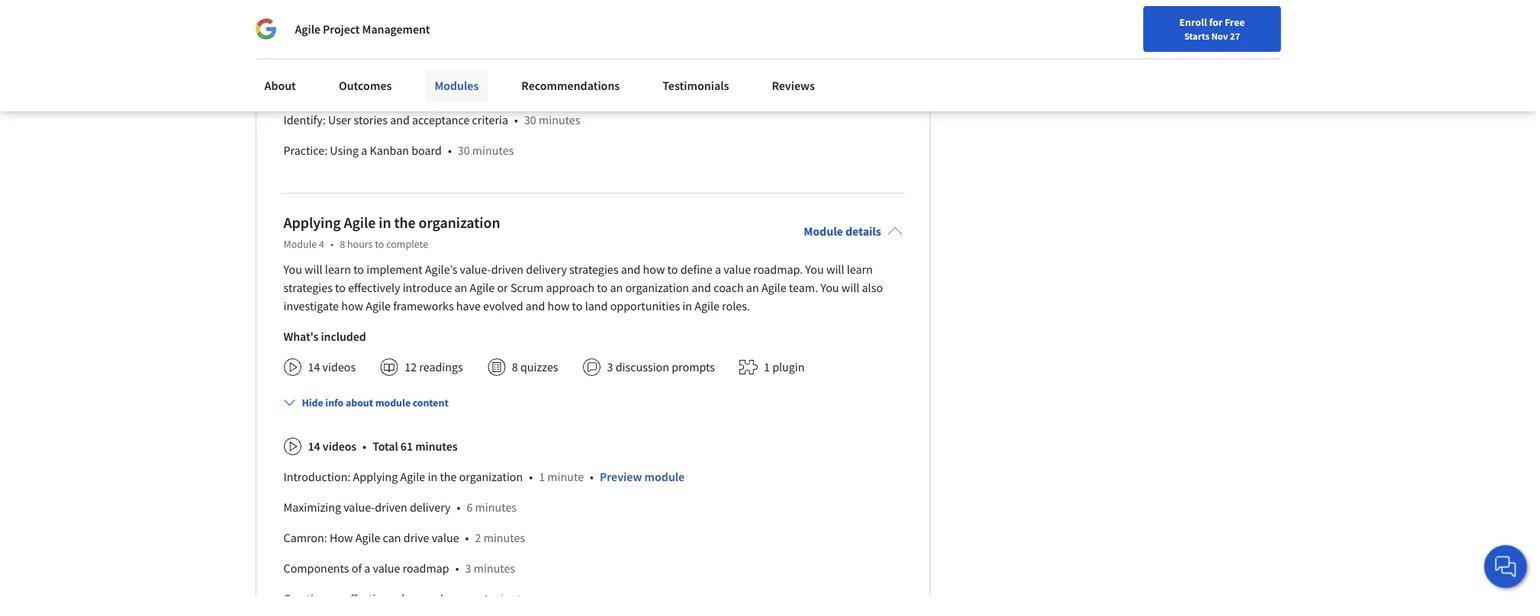 Task type: describe. For each thing, give the bounding box(es) containing it.
0 vertical spatial 3
[[607, 360, 613, 376]]

14 inside info about module content element
[[308, 440, 320, 455]]

27
[[1230, 30, 1240, 42]]

how
[[330, 531, 353, 547]]

to left the define
[[667, 263, 678, 278]]

stories
[[354, 113, 388, 128]]

about link
[[255, 69, 305, 102]]

find your new career
[[1113, 18, 1208, 31]]

included
[[321, 330, 366, 345]]

reviews
[[772, 78, 815, 93]]

and up opportunities
[[621, 263, 641, 278]]

plugin
[[772, 360, 805, 376]]

and down scrum at left top
[[526, 299, 545, 315]]

acceptance
[[412, 113, 470, 128]]

0 vertical spatial 30
[[524, 113, 536, 128]]

value inside "you will learn to implement agile's value-driven delivery strategies and how to define a value roadmap. you will learn strategies to effectively introduce an agile or scrum approach to an organization and coach an agile team. you will also investigate how agile frameworks have evolved and how to land opportunities in agile roles."
[[724, 263, 751, 278]]

enroll for free starts nov 27
[[1179, 15, 1245, 42]]

opportunities
[[610, 299, 680, 315]]

starts
[[1184, 30, 1209, 42]]

modules
[[434, 78, 479, 93]]

you up the investigate at the bottom left of the page
[[283, 263, 302, 278]]

2 horizontal spatial how
[[643, 263, 665, 278]]

what's included
[[283, 330, 366, 345]]

hide info about module content
[[302, 396, 448, 410]]

identify: user stories and acceptance criteria • 30 minutes
[[283, 113, 580, 128]]

• total 61 minutes
[[363, 440, 458, 455]]

practice: using a kanban board • 30 minutes
[[283, 144, 514, 159]]

identify:
[[283, 113, 326, 128]]

will left also
[[841, 281, 859, 296]]

approach
[[546, 281, 595, 296]]

agile up activity:
[[295, 21, 320, 37]]

minutes down recommendations link
[[539, 113, 580, 128]]

plugins
[[316, 83, 355, 98]]

2 inside info about module content element
[[475, 531, 481, 547]]

review
[[342, 9, 377, 25]]

maximizing
[[283, 501, 341, 516]]

to left land
[[572, 299, 583, 315]]

plan
[[405, 40, 427, 55]]

roles.
[[722, 299, 750, 315]]

new
[[1157, 18, 1177, 31]]

readings
[[419, 360, 463, 376]]

2 vertical spatial in
[[428, 470, 437, 485]]

you up team.
[[805, 263, 824, 278]]

testimonials link
[[653, 69, 738, 102]]

introduction: applying agile in the organization • 1 minute • preview module
[[283, 470, 685, 485]]

can
[[383, 531, 401, 547]]

agile down coach
[[695, 299, 720, 315]]

delivery inside info about module content element
[[410, 501, 451, 516]]

0 horizontal spatial how
[[341, 299, 363, 315]]

• right criteria on the left top of the page
[[514, 113, 518, 128]]

kanban
[[370, 144, 409, 159]]

land
[[585, 299, 608, 315]]

the inside info about module content element
[[440, 470, 457, 485]]

total for 61
[[373, 440, 398, 455]]

scrum
[[510, 281, 544, 296]]

minute
[[547, 470, 584, 485]]

1 for 1 plugin
[[764, 360, 770, 376]]

outcomes link
[[330, 69, 401, 102]]

camron:
[[283, 531, 327, 547]]

a for components of a value roadmap • 3 minutes
[[364, 562, 370, 577]]

module inside the applying agile in the organization module 4 • 8 hours to complete
[[283, 237, 317, 251]]

criteria
[[472, 113, 508, 128]]

6
[[467, 501, 473, 516]]

12 readings
[[405, 360, 463, 376]]

using
[[330, 144, 359, 159]]

1 vertical spatial 8
[[512, 360, 518, 376]]

career
[[1179, 18, 1208, 31]]

for
[[1209, 15, 1223, 29]]

driven inside info about module content element
[[375, 501, 407, 516]]

drive
[[403, 531, 429, 547]]

frameworks
[[393, 299, 454, 315]]

delivery inside "you will learn to implement agile's value-driven delivery strategies and how to define a value roadmap. you will learn strategies to effectively introduce an agile or scrum approach to an organization and coach an agile team. you will also investigate how agile frameworks have evolved and how to land opportunities in agile roles."
[[526, 263, 567, 278]]

1 peer review
[[308, 9, 377, 25]]

details
[[845, 225, 881, 240]]

recommendations
[[521, 78, 620, 93]]

14 videos inside info about module content element
[[308, 440, 356, 455]]

0 horizontal spatial strategies
[[283, 281, 333, 296]]

peer
[[316, 9, 340, 25]]

hide info about module content button
[[277, 389, 455, 417]]

minutes up the 'activity: create a sprint plan and sprint backlog' in the left of the page
[[436, 9, 478, 25]]

driven inside "you will learn to implement agile's value-driven delivery strategies and how to define a value roadmap. you will learn strategies to effectively introduce an agile or scrum approach to an organization and coach an agile team. you will also investigate how agile frameworks have evolved and how to land opportunities in agile roles."
[[491, 263, 524, 278]]

3 an from the left
[[746, 281, 759, 296]]

applying agile in the organization module 4 • 8 hours to complete
[[283, 213, 500, 251]]

and right stories
[[390, 113, 410, 128]]

1 videos from the top
[[322, 360, 356, 376]]

effectively
[[348, 281, 400, 296]]

minutes down introduction: applying agile in the organization • 1 minute • preview module
[[484, 531, 525, 547]]

total for 60
[[371, 83, 396, 98]]

1 sprint from the left
[[371, 40, 402, 55]]

quizzes
[[520, 360, 558, 376]]

0 horizontal spatial value
[[373, 562, 400, 577]]

a inside "you will learn to implement agile's value-driven delivery strategies and how to define a value roadmap. you will learn strategies to effectively introduce an agile or scrum approach to an organization and coach an agile team. you will also investigate how agile frameworks have evolved and how to land opportunities in agile roles."
[[715, 263, 721, 278]]

nov
[[1211, 30, 1228, 42]]

1 learn from the left
[[325, 263, 351, 278]]

reviews link
[[763, 69, 824, 102]]

google image
[[255, 18, 277, 40]]

1 vertical spatial value
[[432, 531, 459, 547]]

3 discussion prompts
[[607, 360, 715, 376]]

2 inside hide info about module content region
[[308, 83, 314, 98]]

will down module details
[[826, 263, 844, 278]]

hours
[[347, 237, 373, 251]]

your
[[1134, 18, 1155, 31]]

preview
[[600, 470, 642, 485]]

about
[[264, 78, 296, 93]]

maximizing value-driven delivery • 6 minutes
[[283, 501, 517, 516]]

value- inside "you will learn to implement agile's value-driven delivery strategies and how to define a value roadmap. you will learn strategies to effectively introduce an agile or scrum approach to an organization and coach an agile team. you will also investigate how agile frameworks have evolved and how to land opportunities in agile roles."
[[460, 263, 491, 278]]

• down 6
[[465, 531, 469, 547]]

to inside the applying agile in the organization module 4 • 8 hours to complete
[[375, 237, 384, 251]]

recommendations link
[[512, 69, 629, 102]]

• right minute
[[590, 470, 594, 485]]

preview module link
[[600, 470, 685, 485]]

agile left or
[[470, 281, 495, 296]]

prompts
[[672, 360, 715, 376]]

activity:
[[283, 40, 324, 55]]

organization inside "you will learn to implement agile's value-driven delivery strategies and how to define a value roadmap. you will learn strategies to effectively introduce an agile or scrum approach to an organization and coach an agile team. you will also investigate how agile frameworks have evolved and how to land opportunities in agile roles."
[[625, 281, 689, 296]]

modules link
[[425, 69, 488, 102]]

and right plan
[[430, 40, 449, 55]]

total 60 minutes
[[393, 9, 478, 25]]

in inside the applying agile in the organization module 4 • 8 hours to complete
[[379, 213, 391, 233]]

1 plugin
[[764, 360, 805, 376]]

agile down effectively
[[366, 299, 391, 315]]

user
[[328, 113, 351, 128]]

testimonials
[[663, 78, 729, 93]]

of
[[352, 562, 362, 577]]

videos inside info about module content element
[[323, 440, 356, 455]]

the inside the applying agile in the organization module 4 • 8 hours to complete
[[394, 213, 416, 233]]

module details
[[804, 225, 881, 240]]

info
[[325, 396, 344, 410]]

organization inside the applying agile in the organization module 4 • 8 hours to complete
[[419, 213, 500, 233]]

1 horizontal spatial module
[[644, 470, 685, 485]]



Task type: vqa. For each thing, say whether or not it's contained in the screenshot.
STUDENTS
no



Task type: locate. For each thing, give the bounding box(es) containing it.
0 vertical spatial module
[[375, 396, 411, 410]]

chat with us image
[[1493, 555, 1518, 579]]

organization up 6
[[459, 470, 523, 485]]

delivery
[[526, 263, 567, 278], [410, 501, 451, 516]]

will down 4
[[304, 263, 322, 278]]

find
[[1113, 18, 1132, 31]]

value- up how
[[344, 501, 375, 516]]

investigate
[[283, 299, 339, 315]]

0 horizontal spatial learn
[[325, 263, 351, 278]]

0 vertical spatial organization
[[419, 213, 500, 233]]

0 horizontal spatial 30
[[458, 144, 470, 159]]

organization inside info about module content element
[[459, 470, 523, 485]]

module left details
[[804, 225, 843, 240]]

minutes down criteria on the left top of the page
[[472, 144, 514, 159]]

roadmap.
[[753, 263, 803, 278]]

strategies
[[569, 263, 618, 278], [283, 281, 333, 296]]

total left 61
[[373, 440, 398, 455]]

8 left hours at left
[[340, 237, 345, 251]]

driven
[[491, 263, 524, 278], [375, 501, 407, 516]]

videos
[[322, 360, 356, 376], [323, 440, 356, 455]]

8 left quizzes
[[512, 360, 518, 376]]

also
[[862, 281, 883, 296]]

module right about
[[375, 396, 411, 410]]

minutes up identify: user stories and acceptance criteria • 30 minutes
[[413, 83, 456, 98]]

1 inside info about module content element
[[539, 470, 545, 485]]

60 up plan
[[421, 9, 434, 25]]

30
[[524, 113, 536, 128], [458, 144, 470, 159]]

1 horizontal spatial delivery
[[526, 263, 567, 278]]

total up stories
[[371, 83, 396, 98]]

1 vertical spatial the
[[440, 470, 457, 485]]

how down 'approach'
[[548, 299, 570, 315]]

8 inside the applying agile in the organization module 4 • 8 hours to complete
[[340, 237, 345, 251]]

0 horizontal spatial in
[[379, 213, 391, 233]]

1 vertical spatial applying
[[353, 470, 398, 485]]

organization up opportunities
[[625, 281, 689, 296]]

0 horizontal spatial 60
[[399, 83, 411, 98]]

0 horizontal spatial driven
[[375, 501, 407, 516]]

strategies up the investigate at the bottom left of the page
[[283, 281, 333, 296]]

2 vertical spatial organization
[[459, 470, 523, 485]]

0 vertical spatial value-
[[460, 263, 491, 278]]

applying
[[283, 213, 341, 233], [353, 470, 398, 485]]

1 horizontal spatial strategies
[[569, 263, 618, 278]]

minutes right the roadmap
[[474, 562, 515, 577]]

• right the roadmap
[[455, 562, 459, 577]]

to up land
[[597, 281, 608, 296]]

2 sprint from the left
[[452, 40, 483, 55]]

• left 61
[[363, 440, 366, 455]]

agile left the can
[[355, 531, 380, 547]]

total inside info about module content element
[[373, 440, 398, 455]]

2 horizontal spatial an
[[746, 281, 759, 296]]

0 horizontal spatial 2
[[308, 83, 314, 98]]

hide
[[302, 396, 323, 410]]

or
[[497, 281, 508, 296]]

2 down introduction: applying agile in the organization • 1 minute • preview module
[[475, 531, 481, 547]]

to up effectively
[[353, 263, 364, 278]]

the
[[394, 213, 416, 233], [440, 470, 457, 485]]

0 horizontal spatial delivery
[[410, 501, 451, 516]]

applying up 4
[[283, 213, 341, 233]]

0 vertical spatial 14 videos
[[308, 360, 356, 376]]

how up opportunities
[[643, 263, 665, 278]]

1 vertical spatial total
[[371, 83, 396, 98]]

1 an from the left
[[454, 281, 467, 296]]

driven up the can
[[375, 501, 407, 516]]

1 horizontal spatial the
[[440, 470, 457, 485]]

0 vertical spatial total
[[393, 9, 419, 25]]

a right "of"
[[364, 562, 370, 577]]

0 horizontal spatial module
[[375, 396, 411, 410]]

organization up agile's
[[419, 213, 500, 233]]

total up the 'activity: create a sprint plan and sprint backlog' in the left of the page
[[393, 9, 419, 25]]

an
[[454, 281, 467, 296], [610, 281, 623, 296], [746, 281, 759, 296]]

outcomes
[[339, 78, 392, 93]]

1 horizontal spatial 2
[[475, 531, 481, 547]]

2 horizontal spatial 1
[[764, 360, 770, 376]]

module
[[804, 225, 843, 240], [283, 237, 317, 251]]

1 horizontal spatial sprint
[[452, 40, 483, 55]]

1
[[308, 9, 314, 25], [764, 360, 770, 376], [539, 470, 545, 485]]

delivery up scrum at left top
[[526, 263, 567, 278]]

1 horizontal spatial value
[[432, 531, 459, 547]]

and
[[430, 40, 449, 55], [390, 113, 410, 128], [621, 263, 641, 278], [692, 281, 711, 296], [526, 299, 545, 315]]

3 right the roadmap
[[465, 562, 471, 577]]

1 vertical spatial delivery
[[410, 501, 451, 516]]

0 vertical spatial 60
[[421, 9, 434, 25]]

1 horizontal spatial 1
[[539, 470, 545, 485]]

in down • total 61 minutes
[[428, 470, 437, 485]]

30 right criteria on the left top of the page
[[524, 113, 536, 128]]

project
[[323, 21, 360, 37]]

1 horizontal spatial how
[[548, 299, 570, 315]]

define
[[680, 263, 713, 278]]

1 left minute
[[539, 470, 545, 485]]

minutes right 6
[[475, 501, 517, 516]]

the up "complete"
[[394, 213, 416, 233]]

0 vertical spatial in
[[379, 213, 391, 233]]

videos down included
[[322, 360, 356, 376]]

1 horizontal spatial 8
[[512, 360, 518, 376]]

3 left discussion
[[607, 360, 613, 376]]

organization
[[419, 213, 500, 233], [625, 281, 689, 296], [459, 470, 523, 485]]

applying up maximizing value-driven delivery • 6 minutes
[[353, 470, 398, 485]]

minutes right 61
[[415, 440, 458, 455]]

introduce
[[403, 281, 452, 296]]

management
[[362, 21, 430, 37]]

1 horizontal spatial 30
[[524, 113, 536, 128]]

3 inside info about module content element
[[465, 562, 471, 577]]

activity: create a sprint plan and sprint backlog
[[283, 40, 526, 55]]

1 vertical spatial 1
[[764, 360, 770, 376]]

0 horizontal spatial applying
[[283, 213, 341, 233]]

about
[[346, 396, 373, 410]]

in inside "you will learn to implement agile's value-driven delivery strategies and how to define a value roadmap. you will learn strategies to effectively introduce an agile or scrum approach to an organization and coach an agile team. you will also investigate how agile frameworks have evolved and how to land opportunities in agile roles."
[[682, 299, 692, 315]]

coach
[[714, 281, 744, 296]]

an up have
[[454, 281, 467, 296]]

1 vertical spatial videos
[[323, 440, 356, 455]]

0 vertical spatial delivery
[[526, 263, 567, 278]]

agile up hours at left
[[344, 213, 376, 233]]

1 vertical spatial value-
[[344, 501, 375, 516]]

0 horizontal spatial 1
[[308, 9, 314, 25]]

14
[[308, 360, 320, 376], [308, 440, 320, 455]]

a down agile project management
[[362, 40, 368, 55]]

learn down hours at left
[[325, 263, 351, 278]]

• total 60 minutes
[[361, 83, 456, 98]]

1 vertical spatial module
[[644, 470, 685, 485]]

module left 4
[[283, 237, 317, 251]]

strategies up 'approach'
[[569, 263, 618, 278]]

60 right outcomes
[[399, 83, 411, 98]]

to right hours at left
[[375, 237, 384, 251]]

2 left 'plugins'
[[308, 83, 314, 98]]

• inside the applying agile in the organization module 4 • 8 hours to complete
[[330, 237, 334, 251]]

2 an from the left
[[610, 281, 623, 296]]

you right team.
[[820, 281, 839, 296]]

in
[[379, 213, 391, 233], [682, 299, 692, 315], [428, 470, 437, 485]]

you will learn to implement agile's value-driven delivery strategies and how to define a value roadmap. you will learn strategies to effectively introduce an agile or scrum approach to an organization and coach an agile team. you will also investigate how agile frameworks have evolved and how to land opportunities in agile roles.
[[283, 263, 883, 315]]

total
[[393, 9, 419, 25], [371, 83, 396, 98], [373, 440, 398, 455]]

backlog
[[486, 40, 526, 55]]

1 vertical spatial in
[[682, 299, 692, 315]]

value right "of"
[[373, 562, 400, 577]]

1 left plugin
[[764, 360, 770, 376]]

a
[[362, 40, 368, 55], [361, 144, 367, 159], [715, 263, 721, 278], [364, 562, 370, 577]]

0 horizontal spatial the
[[394, 213, 416, 233]]

1 vertical spatial 14 videos
[[308, 440, 356, 455]]

module
[[375, 396, 411, 410], [644, 470, 685, 485]]

2 14 videos from the top
[[308, 440, 356, 455]]

• right board
[[448, 144, 452, 159]]

1 vertical spatial 30
[[458, 144, 470, 159]]

8 quizzes
[[512, 360, 558, 376]]

0 vertical spatial 8
[[340, 237, 345, 251]]

agile inside the applying agile in the organization module 4 • 8 hours to complete
[[344, 213, 376, 233]]

2 14 from the top
[[308, 440, 320, 455]]

sprint down management
[[371, 40, 402, 55]]

content
[[413, 396, 448, 410]]

camron: how agile can drive value • 2 minutes
[[283, 531, 525, 547]]

1 vertical spatial organization
[[625, 281, 689, 296]]

0 vertical spatial strategies
[[569, 263, 618, 278]]

• left 6
[[457, 501, 460, 516]]

roadmap
[[403, 562, 449, 577]]

complete
[[386, 237, 428, 251]]

1 horizontal spatial 3
[[607, 360, 613, 376]]

2 vertical spatial value
[[373, 562, 400, 577]]

enroll
[[1179, 15, 1207, 29]]

you
[[283, 263, 302, 278], [805, 263, 824, 278], [820, 281, 839, 296]]

• left minute
[[529, 470, 533, 485]]

agile project management
[[295, 21, 430, 37]]

videos up introduction: at the left of page
[[323, 440, 356, 455]]

agile down roadmap.
[[761, 281, 786, 296]]

sprint
[[371, 40, 402, 55], [452, 40, 483, 55]]

a for activity: create a sprint plan and sprint backlog
[[362, 40, 368, 55]]

value right drive
[[432, 531, 459, 547]]

1 horizontal spatial module
[[804, 225, 843, 240]]

2 videos from the top
[[323, 440, 356, 455]]

module right preview
[[644, 470, 685, 485]]

0 horizontal spatial value-
[[344, 501, 375, 516]]

to left effectively
[[335, 281, 346, 296]]

2 horizontal spatial in
[[682, 299, 692, 315]]

0 vertical spatial applying
[[283, 213, 341, 233]]

what's
[[283, 330, 318, 345]]

•
[[361, 83, 365, 98], [514, 113, 518, 128], [448, 144, 452, 159], [330, 237, 334, 251], [363, 440, 366, 455], [529, 470, 533, 485], [590, 470, 594, 485], [457, 501, 460, 516], [465, 531, 469, 547], [455, 562, 459, 577]]

find your new career link
[[1105, 15, 1216, 34]]

0 vertical spatial 14
[[308, 360, 320, 376]]

board
[[411, 144, 442, 159]]

1 horizontal spatial an
[[610, 281, 623, 296]]

30 right board
[[458, 144, 470, 159]]

12
[[405, 360, 417, 376]]

0 vertical spatial 2
[[308, 83, 314, 98]]

0 horizontal spatial sprint
[[371, 40, 402, 55]]

in down the define
[[682, 299, 692, 315]]

have
[[456, 299, 481, 315]]

1 vertical spatial 14
[[308, 440, 320, 455]]

applying inside info about module content element
[[353, 470, 398, 485]]

14 videos up introduction: at the left of page
[[308, 440, 356, 455]]

driven up or
[[491, 263, 524, 278]]

module inside dropdown button
[[375, 396, 411, 410]]

components of a value roadmap • 3 minutes
[[283, 562, 515, 577]]

0 horizontal spatial 3
[[465, 562, 471, 577]]

2 vertical spatial total
[[373, 440, 398, 455]]

learn up also
[[847, 263, 873, 278]]

and down the define
[[692, 281, 711, 296]]

value- inside info about module content element
[[344, 501, 375, 516]]

how
[[643, 263, 665, 278], [341, 299, 363, 315], [548, 299, 570, 315]]

value up coach
[[724, 263, 751, 278]]

60
[[421, 9, 434, 25], [399, 83, 411, 98]]

0 horizontal spatial module
[[283, 237, 317, 251]]

1 horizontal spatial value-
[[460, 263, 491, 278]]

the down • total 61 minutes
[[440, 470, 457, 485]]

0 horizontal spatial an
[[454, 281, 467, 296]]

1 horizontal spatial applying
[[353, 470, 398, 485]]

1 14 from the top
[[308, 360, 320, 376]]

1 for 1 peer review
[[308, 9, 314, 25]]

2 learn from the left
[[847, 263, 873, 278]]

3
[[607, 360, 613, 376], [465, 562, 471, 577]]

2 horizontal spatial value
[[724, 263, 751, 278]]

how down effectively
[[341, 299, 363, 315]]

0 vertical spatial value
[[724, 263, 751, 278]]

info about module content element
[[277, 383, 903, 597]]

2 plugins
[[308, 83, 355, 98]]

1 vertical spatial 2
[[475, 531, 481, 547]]

1 horizontal spatial learn
[[847, 263, 873, 278]]

2 vertical spatial 1
[[539, 470, 545, 485]]

1 14 videos from the top
[[308, 360, 356, 376]]

1 vertical spatial 3
[[465, 562, 471, 577]]

applying inside the applying agile in the organization module 4 • 8 hours to complete
[[283, 213, 341, 233]]

practice:
[[283, 144, 327, 159]]

free
[[1225, 15, 1245, 29]]

agile's
[[425, 263, 457, 278]]

english
[[1243, 17, 1280, 32]]

61
[[401, 440, 413, 455]]

team.
[[789, 281, 818, 296]]

0 vertical spatial the
[[394, 213, 416, 233]]

a up coach
[[715, 263, 721, 278]]

2
[[308, 83, 314, 98], [475, 531, 481, 547]]

1 vertical spatial driven
[[375, 501, 407, 516]]

1 vertical spatial strategies
[[283, 281, 333, 296]]

14 up introduction: at the left of page
[[308, 440, 320, 455]]

1 left peer
[[308, 9, 314, 25]]

0 horizontal spatial 8
[[340, 237, 345, 251]]

• right 4
[[330, 237, 334, 251]]

None search field
[[217, 10, 584, 40]]

• right 'plugins'
[[361, 83, 365, 98]]

1 vertical spatial 60
[[399, 83, 411, 98]]

0 vertical spatial 1
[[308, 9, 314, 25]]

0 vertical spatial videos
[[322, 360, 356, 376]]

14 down what's included
[[308, 360, 320, 376]]

sprint left backlog
[[452, 40, 483, 55]]

an up opportunities
[[610, 281, 623, 296]]

a for practice: using a kanban board • 30 minutes
[[361, 144, 367, 159]]

0 vertical spatial driven
[[491, 263, 524, 278]]

a right using
[[361, 144, 367, 159]]

1 horizontal spatial driven
[[491, 263, 524, 278]]

learn
[[325, 263, 351, 278], [847, 263, 873, 278]]

hide info about module content region
[[283, 0, 903, 173]]

1 inside hide info about module content region
[[308, 9, 314, 25]]

discussion
[[616, 360, 669, 376]]

8
[[340, 237, 345, 251], [512, 360, 518, 376]]

1 horizontal spatial in
[[428, 470, 437, 485]]

will
[[304, 263, 322, 278], [826, 263, 844, 278], [841, 281, 859, 296]]

4
[[319, 237, 324, 251]]

delivery up drive
[[410, 501, 451, 516]]

agile down • total 61 minutes
[[400, 470, 425, 485]]

in up "complete"
[[379, 213, 391, 233]]

1 horizontal spatial 60
[[421, 9, 434, 25]]



